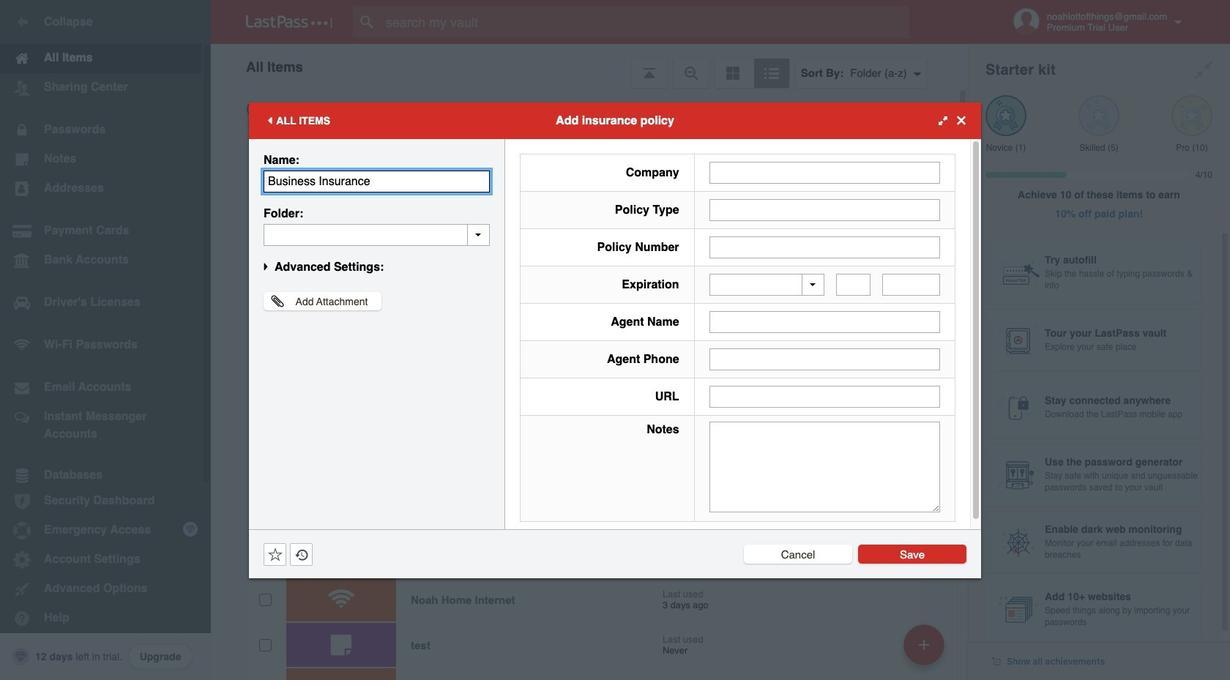 Task type: describe. For each thing, give the bounding box(es) containing it.
vault options navigation
[[211, 44, 968, 88]]

lastpass image
[[246, 15, 333, 29]]

Search search field
[[353, 6, 938, 38]]

new item image
[[919, 640, 930, 650]]

new item navigation
[[899, 620, 954, 681]]



Task type: locate. For each thing, give the bounding box(es) containing it.
None text field
[[264, 224, 490, 246], [710, 236, 941, 258], [883, 274, 941, 296], [710, 311, 941, 333], [710, 386, 941, 408], [710, 422, 941, 513], [264, 224, 490, 246], [710, 236, 941, 258], [883, 274, 941, 296], [710, 311, 941, 333], [710, 386, 941, 408], [710, 422, 941, 513]]

dialog
[[249, 102, 982, 578]]

None text field
[[710, 162, 941, 184], [264, 170, 490, 192], [710, 199, 941, 221], [837, 274, 871, 296], [710, 349, 941, 371], [710, 162, 941, 184], [264, 170, 490, 192], [710, 199, 941, 221], [837, 274, 871, 296], [710, 349, 941, 371]]

search my vault text field
[[353, 6, 938, 38]]

main navigation navigation
[[0, 0, 211, 681]]



